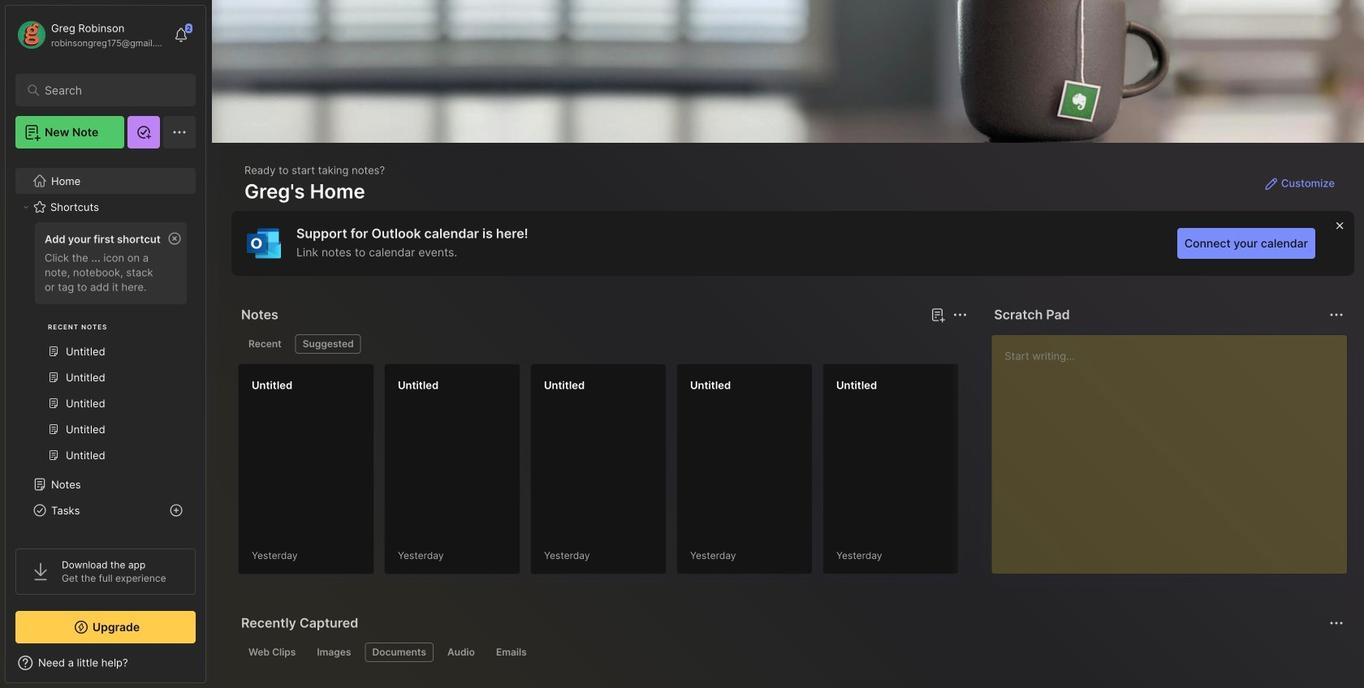 Task type: vqa. For each thing, say whether or not it's contained in the screenshot.
group on the left of page within the main element
yes



Task type: describe. For each thing, give the bounding box(es) containing it.
2 tab list from the top
[[241, 643, 1341, 663]]

click to collapse image
[[205, 658, 217, 678]]

main element
[[0, 0, 211, 689]]

1 tab list from the top
[[241, 335, 965, 354]]

more actions image
[[1327, 305, 1346, 325]]

Search text field
[[45, 83, 174, 98]]



Task type: locate. For each thing, give the bounding box(es) containing it.
none search field inside main element
[[45, 80, 174, 100]]

None search field
[[45, 80, 174, 100]]

0 vertical spatial tab list
[[241, 335, 965, 354]]

More actions field
[[949, 304, 971, 326], [1325, 304, 1348, 326], [1325, 612, 1348, 635]]

row group
[[238, 364, 1364, 585]]

1 vertical spatial tab list
[[241, 643, 1341, 663]]

Account field
[[15, 19, 166, 51]]

group
[[15, 218, 195, 478]]

tree
[[6, 158, 205, 673]]

Start writing… text field
[[1005, 335, 1346, 561]]

tab list
[[241, 335, 965, 354], [241, 643, 1341, 663]]

WHAT'S NEW field
[[6, 650, 205, 676]]

more actions image
[[950, 305, 970, 325]]

tree inside main element
[[6, 158, 205, 673]]

tab
[[241, 335, 289, 354], [295, 335, 361, 354], [241, 643, 303, 663], [310, 643, 358, 663], [365, 643, 434, 663], [440, 643, 482, 663], [489, 643, 534, 663]]

group inside main element
[[15, 218, 195, 478]]



